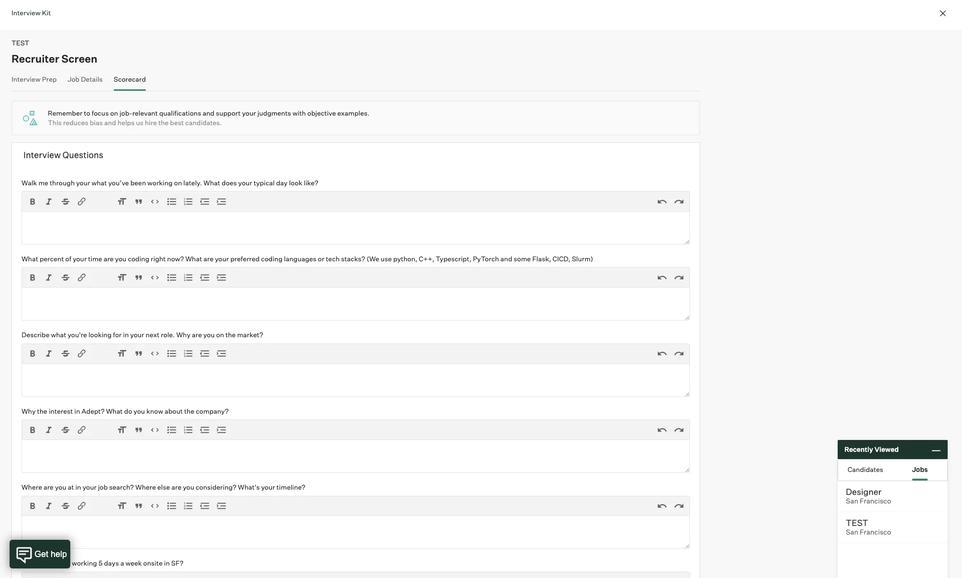 Task type: vqa. For each thing, say whether or not it's contained in the screenshot.
Report inside button
no



Task type: describe. For each thing, give the bounding box(es) containing it.
close image
[[938, 8, 949, 19]]

interview kit
[[11, 9, 51, 17]]

been
[[130, 179, 146, 187]]

relevant
[[132, 109, 158, 117]]

test for test san francisco
[[846, 518, 869, 529]]

lately.
[[184, 179, 202, 187]]

for
[[113, 331, 122, 339]]

on inside remember to focus on job-relevant qualifications and support your judgments with objective examples. this reduces bias and helps us hire the best candidates.
[[110, 109, 118, 117]]

hire
[[145, 119, 157, 127]]

describe what you're looking for in your next role. why are you on the market?
[[22, 331, 263, 339]]

walk
[[22, 179, 37, 187]]

are
[[22, 560, 33, 568]]

you've
[[108, 179, 129, 187]]

cicd,
[[553, 255, 571, 263]]

interview for interview questions
[[23, 150, 61, 160]]

c++,
[[419, 255, 435, 263]]

1 horizontal spatial why
[[176, 331, 191, 339]]

where are you at in your job search? where else are you considering? what's your timeline?
[[22, 484, 306, 492]]

recruiter
[[11, 52, 59, 65]]

your left job at the bottom left of page
[[83, 484, 97, 492]]

you right are
[[34, 560, 45, 568]]

details
[[81, 75, 103, 83]]

does
[[222, 179, 237, 187]]

preferred
[[230, 255, 260, 263]]

are right now?
[[204, 255, 214, 263]]

adept?
[[82, 407, 105, 416]]

me
[[38, 179, 48, 187]]

describe
[[22, 331, 49, 339]]

are right 'else'
[[172, 484, 182, 492]]

are right role.
[[192, 331, 202, 339]]

designer san francisco
[[846, 487, 892, 506]]

the left market? on the bottom of the page
[[226, 331, 236, 339]]

this
[[48, 119, 62, 127]]

remember
[[48, 109, 82, 117]]

best
[[170, 119, 184, 127]]

what's
[[238, 484, 260, 492]]

know
[[146, 407, 163, 416]]

next
[[146, 331, 159, 339]]

prep
[[42, 75, 57, 83]]

objective
[[308, 109, 336, 117]]

reduces
[[63, 119, 88, 127]]

judgments
[[258, 109, 291, 117]]

jobs
[[913, 466, 929, 474]]

scorecard
[[114, 75, 146, 83]]

tech
[[326, 255, 340, 263]]

the inside remember to focus on job-relevant qualifications and support your judgments with objective examples. this reduces bias and helps us hire the best candidates.
[[158, 119, 169, 127]]

do
[[124, 407, 132, 416]]

search?
[[109, 484, 134, 492]]

some
[[514, 255, 531, 263]]

percent
[[40, 255, 64, 263]]

looking
[[88, 331, 112, 339]]

sf?
[[171, 560, 184, 568]]

1 horizontal spatial on
[[174, 179, 182, 187]]

what percent of your time are you coding right now? what are your preferred coding languages or tech stacks? (we use python, c++, typescript, pytorch and some flask, cicd, slurm)
[[22, 255, 594, 263]]

candidates
[[848, 466, 884, 474]]

your inside remember to focus on job-relevant qualifications and support your judgments with objective examples. this reduces bias and helps us hire the best candidates.
[[242, 109, 256, 117]]

focus
[[92, 109, 109, 117]]

flask,
[[533, 255, 551, 263]]

at
[[68, 484, 74, 492]]

python,
[[393, 255, 418, 263]]

your left preferred on the top
[[215, 255, 229, 263]]

job-
[[120, 109, 132, 117]]

1 where from the left
[[22, 484, 42, 492]]

job details link
[[68, 75, 103, 89]]

considering?
[[196, 484, 237, 492]]

2 where from the left
[[135, 484, 156, 492]]

or
[[318, 255, 325, 263]]

you right 'else'
[[183, 484, 194, 492]]

what left percent
[[22, 255, 38, 263]]

timeline?
[[277, 484, 306, 492]]

you're
[[68, 331, 87, 339]]

right
[[151, 255, 166, 263]]

are you open to working 5 days a week onsite in sf?
[[22, 560, 184, 568]]

interview prep
[[11, 75, 57, 83]]

qualifications
[[159, 109, 201, 117]]

questions
[[63, 150, 103, 160]]

support
[[216, 109, 241, 117]]

1 vertical spatial why
[[22, 407, 36, 416]]

1 coding from the left
[[128, 255, 149, 263]]

0 vertical spatial what
[[92, 179, 107, 187]]

of
[[65, 255, 71, 263]]

francisco for designer
[[860, 498, 892, 506]]

now?
[[167, 255, 184, 263]]

kit
[[42, 9, 51, 17]]

why the interest in adept? what do you know about the company?
[[22, 407, 229, 416]]

a
[[120, 560, 124, 568]]

about
[[165, 407, 183, 416]]

like?
[[304, 179, 318, 187]]

helps
[[118, 119, 135, 127]]

tab list containing candidates
[[839, 460, 948, 481]]



Task type: locate. For each thing, give the bounding box(es) containing it.
where left 'else'
[[135, 484, 156, 492]]

with
[[293, 109, 306, 117]]

0 horizontal spatial what
[[51, 331, 66, 339]]

2 horizontal spatial on
[[216, 331, 224, 339]]

francisco
[[860, 498, 892, 506], [860, 529, 892, 537]]

interview for interview kit
[[11, 9, 40, 17]]

scorecard link
[[114, 75, 146, 89]]

francisco for test
[[860, 529, 892, 537]]

francisco inside test san francisco
[[860, 529, 892, 537]]

why
[[176, 331, 191, 339], [22, 407, 36, 416]]

pytorch
[[473, 255, 499, 263]]

candidates.
[[185, 119, 222, 127]]

coding
[[128, 255, 149, 263], [261, 255, 283, 263]]

and
[[203, 109, 215, 117], [104, 119, 116, 127], [501, 255, 513, 263]]

0 vertical spatial san
[[846, 498, 859, 506]]

test down designer san francisco
[[846, 518, 869, 529]]

what left do
[[106, 407, 123, 416]]

1 san from the top
[[846, 498, 859, 506]]

are right the time
[[104, 255, 114, 263]]

your right what's
[[261, 484, 275, 492]]

in right for
[[123, 331, 129, 339]]

1 vertical spatial working
[[72, 560, 97, 568]]

designer
[[846, 487, 882, 498]]

on
[[110, 109, 118, 117], [174, 179, 182, 187], [216, 331, 224, 339]]

you right do
[[134, 407, 145, 416]]

recently
[[845, 446, 874, 454]]

1 vertical spatial san
[[846, 529, 859, 537]]

0 vertical spatial to
[[84, 109, 90, 117]]

san for designer
[[846, 498, 859, 506]]

where left at
[[22, 484, 42, 492]]

0 vertical spatial on
[[110, 109, 118, 117]]

to
[[84, 109, 90, 117], [64, 560, 70, 568]]

your right the does
[[238, 179, 252, 187]]

you
[[115, 255, 126, 263], [203, 331, 215, 339], [134, 407, 145, 416], [55, 484, 66, 492], [183, 484, 194, 492], [34, 560, 45, 568]]

2 vertical spatial on
[[216, 331, 224, 339]]

remember to focus on job-relevant qualifications and support your judgments with objective examples. this reduces bias and helps us hire the best candidates.
[[48, 109, 370, 127]]

test for test
[[11, 39, 29, 47]]

languages
[[284, 255, 317, 263]]

days
[[104, 560, 119, 568]]

0 horizontal spatial and
[[104, 119, 116, 127]]

open
[[47, 560, 63, 568]]

job details
[[68, 75, 103, 83]]

interview left kit
[[11, 9, 40, 17]]

1 horizontal spatial test
[[846, 518, 869, 529]]

why left interest
[[22, 407, 36, 416]]

you left at
[[55, 484, 66, 492]]

2 horizontal spatial and
[[501, 255, 513, 263]]

look
[[289, 179, 302, 187]]

coding right preferred on the top
[[261, 255, 283, 263]]

to left focus
[[84, 109, 90, 117]]

your left the next
[[130, 331, 144, 339]]

test inside test san francisco
[[846, 518, 869, 529]]

(we
[[367, 255, 379, 263]]

screen
[[61, 52, 97, 65]]

1 vertical spatial francisco
[[860, 529, 892, 537]]

interview down recruiter
[[11, 75, 40, 83]]

0 horizontal spatial to
[[64, 560, 70, 568]]

test up recruiter
[[11, 39, 29, 47]]

1 vertical spatial to
[[64, 560, 70, 568]]

stacks?
[[341, 255, 365, 263]]

market?
[[237, 331, 263, 339]]

day
[[276, 179, 288, 187]]

what left you're
[[51, 331, 66, 339]]

job
[[98, 484, 108, 492]]

1 horizontal spatial where
[[135, 484, 156, 492]]

san inside test san francisco
[[846, 529, 859, 537]]

2 coding from the left
[[261, 255, 283, 263]]

0 horizontal spatial why
[[22, 407, 36, 416]]

and up 'candidates.'
[[203, 109, 215, 117]]

examples.
[[338, 109, 370, 117]]

2 francisco from the top
[[860, 529, 892, 537]]

2 vertical spatial interview
[[23, 150, 61, 160]]

on left market? on the bottom of the page
[[216, 331, 224, 339]]

what
[[92, 179, 107, 187], [51, 331, 66, 339]]

are
[[104, 255, 114, 263], [204, 255, 214, 263], [192, 331, 202, 339], [44, 484, 54, 492], [172, 484, 182, 492]]

5
[[99, 560, 103, 568]]

what
[[204, 179, 220, 187], [22, 255, 38, 263], [186, 255, 202, 263], [106, 407, 123, 416]]

in left sf?
[[164, 560, 170, 568]]

in left adept?
[[74, 407, 80, 416]]

viewed
[[875, 446, 899, 454]]

else
[[157, 484, 170, 492]]

0 horizontal spatial on
[[110, 109, 118, 117]]

your right the through
[[76, 179, 90, 187]]

tab list
[[839, 460, 948, 481]]

1 vertical spatial on
[[174, 179, 182, 187]]

in
[[123, 331, 129, 339], [74, 407, 80, 416], [75, 484, 81, 492], [164, 560, 170, 568]]

interest
[[49, 407, 73, 416]]

the left interest
[[37, 407, 47, 416]]

your right "support"
[[242, 109, 256, 117]]

interview prep link
[[11, 75, 57, 89]]

and left some on the top of page
[[501, 255, 513, 263]]

san up test san francisco
[[846, 498, 859, 506]]

you right the time
[[115, 255, 126, 263]]

working right been
[[147, 179, 173, 187]]

job
[[68, 75, 79, 83]]

to inside remember to focus on job-relevant qualifications and support your judgments with objective examples. this reduces bias and helps us hire the best candidates.
[[84, 109, 90, 117]]

None text field
[[22, 288, 690, 321], [22, 516, 690, 550], [22, 288, 690, 321], [22, 516, 690, 550]]

1 horizontal spatial to
[[84, 109, 90, 117]]

interview inside interview prep link
[[11, 75, 40, 83]]

walk me through your what you've been working on lately. what does your typical day look like?
[[22, 179, 318, 187]]

0 vertical spatial francisco
[[860, 498, 892, 506]]

recently viewed
[[845, 446, 899, 454]]

1 vertical spatial interview
[[11, 75, 40, 83]]

interview up me
[[23, 150, 61, 160]]

what left you've
[[92, 179, 107, 187]]

what left the does
[[204, 179, 220, 187]]

0 horizontal spatial where
[[22, 484, 42, 492]]

0 horizontal spatial working
[[72, 560, 97, 568]]

and down focus
[[104, 119, 116, 127]]

the right hire at the left
[[158, 119, 169, 127]]

in right at
[[75, 484, 81, 492]]

interview
[[11, 9, 40, 17], [11, 75, 40, 83], [23, 150, 61, 160]]

0 horizontal spatial coding
[[128, 255, 149, 263]]

san down designer san francisco
[[846, 529, 859, 537]]

0 vertical spatial interview
[[11, 9, 40, 17]]

1 horizontal spatial and
[[203, 109, 215, 117]]

san inside designer san francisco
[[846, 498, 859, 506]]

time
[[88, 255, 102, 263]]

1 horizontal spatial what
[[92, 179, 107, 187]]

recruiter screen
[[11, 52, 97, 65]]

why right role.
[[176, 331, 191, 339]]

1 horizontal spatial coding
[[261, 255, 283, 263]]

interview questions
[[23, 150, 103, 160]]

0 vertical spatial working
[[147, 179, 173, 187]]

on left lately. at the left
[[174, 179, 182, 187]]

coding left right
[[128, 255, 149, 263]]

through
[[50, 179, 75, 187]]

francisco inside designer san francisco
[[860, 498, 892, 506]]

week
[[126, 560, 142, 568]]

0 vertical spatial test
[[11, 39, 29, 47]]

1 vertical spatial what
[[51, 331, 66, 339]]

us
[[136, 119, 144, 127]]

1 vertical spatial and
[[104, 119, 116, 127]]

on left job-
[[110, 109, 118, 117]]

test
[[11, 39, 29, 47], [846, 518, 869, 529]]

bias
[[90, 119, 103, 127]]

to right open
[[64, 560, 70, 568]]

interview for interview prep
[[11, 75, 40, 83]]

slurm)
[[572, 255, 594, 263]]

2 vertical spatial and
[[501, 255, 513, 263]]

company?
[[196, 407, 229, 416]]

working left 5
[[72, 560, 97, 568]]

san for test
[[846, 529, 859, 537]]

None text field
[[22, 211, 690, 245], [22, 364, 690, 397], [22, 440, 690, 474], [22, 211, 690, 245], [22, 364, 690, 397], [22, 440, 690, 474]]

francisco up test san francisco
[[860, 498, 892, 506]]

what right now?
[[186, 255, 202, 263]]

typical
[[254, 179, 275, 187]]

your right of in the top of the page
[[73, 255, 87, 263]]

san
[[846, 498, 859, 506], [846, 529, 859, 537]]

onsite
[[143, 560, 163, 568]]

2 san from the top
[[846, 529, 859, 537]]

1 vertical spatial test
[[846, 518, 869, 529]]

the right about
[[184, 407, 195, 416]]

you left market? on the bottom of the page
[[203, 331, 215, 339]]

1 horizontal spatial working
[[147, 179, 173, 187]]

francisco down designer san francisco
[[860, 529, 892, 537]]

0 vertical spatial and
[[203, 109, 215, 117]]

use
[[381, 255, 392, 263]]

0 horizontal spatial test
[[11, 39, 29, 47]]

0 vertical spatial why
[[176, 331, 191, 339]]

role.
[[161, 331, 175, 339]]

are left at
[[44, 484, 54, 492]]

typescript,
[[436, 255, 472, 263]]

1 francisco from the top
[[860, 498, 892, 506]]



